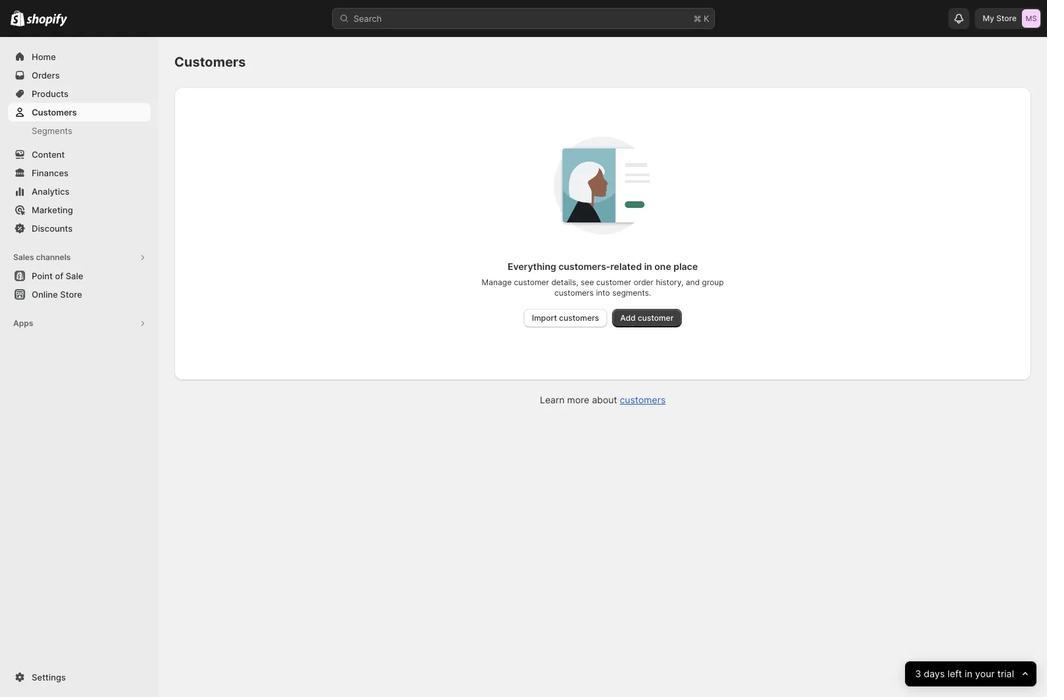 Task type: vqa. For each thing, say whether or not it's contained in the screenshot.
My in the right of the page
yes



Task type: describe. For each thing, give the bounding box(es) containing it.
order
[[634, 278, 654, 287]]

online store button
[[0, 285, 158, 304]]

analytics link
[[8, 182, 151, 201]]

customers inside everything customers-related in one place manage customer details, see customer order history, and group customers into segments.
[[554, 288, 594, 298]]

manage
[[482, 278, 512, 287]]

sales channels button
[[8, 248, 151, 267]]

of
[[55, 271, 63, 281]]

related
[[610, 261, 642, 272]]

trial
[[997, 668, 1014, 680]]

online store
[[32, 289, 82, 299]]

your
[[975, 668, 995, 680]]

customers-
[[558, 261, 610, 272]]

in for left
[[965, 668, 972, 680]]

0 horizontal spatial customer
[[514, 278, 549, 287]]

details,
[[551, 278, 578, 287]]

my
[[983, 14, 994, 23]]

discounts link
[[8, 219, 151, 238]]

into
[[596, 288, 610, 298]]

content
[[32, 149, 65, 159]]

my store image
[[1022, 9, 1040, 28]]

⌘
[[694, 13, 701, 23]]

search
[[354, 13, 382, 23]]

days
[[924, 668, 945, 680]]

finances
[[32, 168, 69, 178]]

place
[[673, 261, 698, 272]]

store for online store
[[60, 289, 82, 299]]

add customer link
[[612, 309, 681, 327]]

segments
[[32, 125, 72, 136]]

segments.
[[612, 288, 651, 298]]

k
[[704, 13, 709, 23]]

3 days left in your trial button
[[905, 662, 1036, 687]]

apps button
[[8, 314, 151, 333]]

⌘ k
[[694, 13, 709, 23]]

finances link
[[8, 164, 151, 182]]

more
[[567, 394, 589, 406]]

discounts
[[32, 223, 73, 233]]

apps
[[13, 319, 33, 328]]

3 days left in your trial
[[915, 668, 1014, 680]]

one
[[654, 261, 671, 272]]

customers link
[[620, 394, 666, 406]]

1 horizontal spatial customer
[[596, 278, 631, 287]]

segments link
[[8, 121, 151, 140]]

import customers button
[[524, 309, 607, 327]]

sales channels
[[13, 253, 71, 262]]

add customer
[[620, 313, 674, 323]]

1 vertical spatial customers
[[32, 107, 77, 117]]

left
[[947, 668, 962, 680]]

learn
[[540, 394, 565, 406]]

orders link
[[8, 66, 151, 85]]

online store link
[[8, 285, 151, 304]]



Task type: locate. For each thing, give the bounding box(es) containing it.
marketing link
[[8, 201, 151, 219]]

0 vertical spatial customers
[[174, 54, 246, 70]]

see
[[581, 278, 594, 287]]

import customers
[[532, 313, 599, 323]]

in inside everything customers-related in one place manage customer details, see customer order history, and group customers into segments.
[[644, 261, 652, 272]]

1 vertical spatial in
[[965, 668, 972, 680]]

0 vertical spatial in
[[644, 261, 652, 272]]

in left one
[[644, 261, 652, 272]]

store for my store
[[996, 14, 1017, 23]]

customer
[[514, 278, 549, 287], [596, 278, 631, 287], [638, 313, 674, 323]]

customer right add
[[638, 313, 674, 323]]

1 horizontal spatial shopify image
[[27, 14, 67, 27]]

history,
[[656, 278, 684, 287]]

customers inside 'button'
[[559, 313, 599, 323]]

products
[[32, 88, 69, 99]]

store inside button
[[60, 289, 82, 299]]

3
[[915, 668, 921, 680]]

customers down the 'details,'
[[554, 288, 594, 298]]

add
[[620, 313, 636, 323]]

customers link
[[8, 103, 151, 121]]

point of sale link
[[8, 267, 151, 285]]

customer inside 'link'
[[638, 313, 674, 323]]

marketing
[[32, 205, 73, 215]]

1 vertical spatial store
[[60, 289, 82, 299]]

home link
[[8, 48, 151, 66]]

store down sale
[[60, 289, 82, 299]]

products link
[[8, 85, 151, 103]]

analytics
[[32, 186, 70, 196]]

0 vertical spatial store
[[996, 14, 1017, 23]]

import
[[532, 313, 557, 323]]

sale
[[66, 271, 83, 281]]

1 horizontal spatial in
[[965, 668, 972, 680]]

0 horizontal spatial in
[[644, 261, 652, 272]]

learn more about customers
[[540, 394, 666, 406]]

point of sale
[[32, 271, 83, 281]]

store
[[996, 14, 1017, 23], [60, 289, 82, 299]]

1 horizontal spatial store
[[996, 14, 1017, 23]]

2 vertical spatial customers
[[620, 394, 666, 406]]

everything
[[508, 261, 556, 272]]

customers
[[554, 288, 594, 298], [559, 313, 599, 323], [620, 394, 666, 406]]

store right my
[[996, 14, 1017, 23]]

orders
[[32, 70, 60, 80]]

0 horizontal spatial store
[[60, 289, 82, 299]]

and
[[686, 278, 700, 287]]

point of sale button
[[0, 267, 158, 285]]

point
[[32, 271, 53, 281]]

content link
[[8, 145, 151, 164]]

customer up the into
[[596, 278, 631, 287]]

2 horizontal spatial customer
[[638, 313, 674, 323]]

about
[[592, 394, 617, 406]]

customer down everything
[[514, 278, 549, 287]]

online
[[32, 289, 58, 299]]

my store
[[983, 14, 1017, 23]]

sales
[[13, 253, 34, 262]]

settings link
[[8, 668, 151, 687]]

in right the left
[[965, 668, 972, 680]]

0 vertical spatial customers
[[554, 288, 594, 298]]

everything customers-related in one place manage customer details, see customer order history, and group customers into segments.
[[482, 261, 724, 298]]

settings
[[32, 672, 66, 682]]

in inside dropdown button
[[965, 668, 972, 680]]

1 vertical spatial customers
[[559, 313, 599, 323]]

customers
[[174, 54, 246, 70], [32, 107, 77, 117]]

shopify image
[[11, 10, 25, 26], [27, 14, 67, 27]]

0 horizontal spatial shopify image
[[11, 10, 25, 26]]

home
[[32, 51, 56, 62]]

1 horizontal spatial customers
[[174, 54, 246, 70]]

customers down the into
[[559, 313, 599, 323]]

customers right about
[[620, 394, 666, 406]]

0 horizontal spatial customers
[[32, 107, 77, 117]]

in
[[644, 261, 652, 272], [965, 668, 972, 680]]

in for related
[[644, 261, 652, 272]]

channels
[[36, 253, 71, 262]]

group
[[702, 278, 724, 287]]



